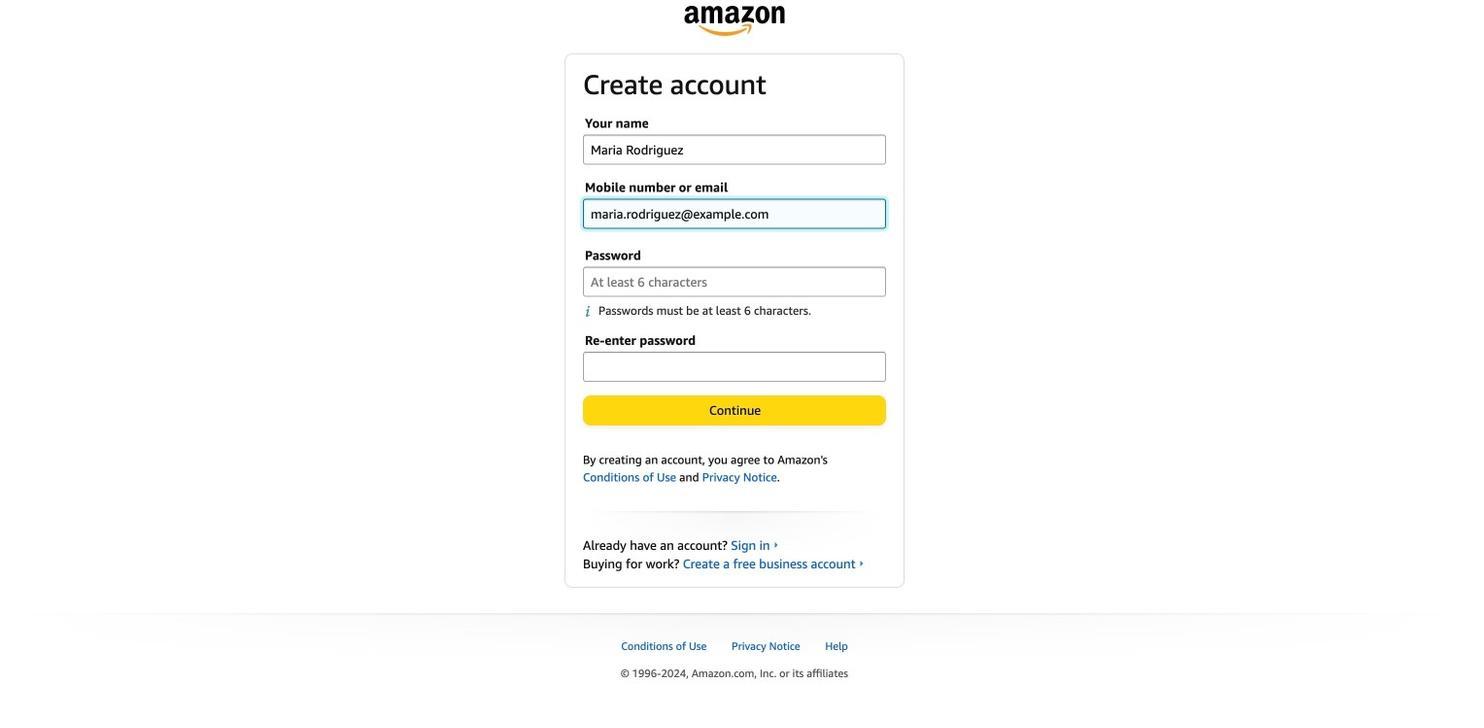 Task type: locate. For each thing, give the bounding box(es) containing it.
None email field
[[583, 199, 886, 229]]

At least 6 characters password field
[[583, 267, 886, 297]]

amazon image
[[685, 6, 785, 36]]

alert image
[[585, 305, 599, 318]]

None password field
[[583, 352, 886, 382]]

None submit
[[584, 396, 885, 424]]



Task type: vqa. For each thing, say whether or not it's contained in the screenshot.
Amazon Basics Logo
no



Task type: describe. For each thing, give the bounding box(es) containing it.
First and last name text field
[[583, 135, 886, 165]]



